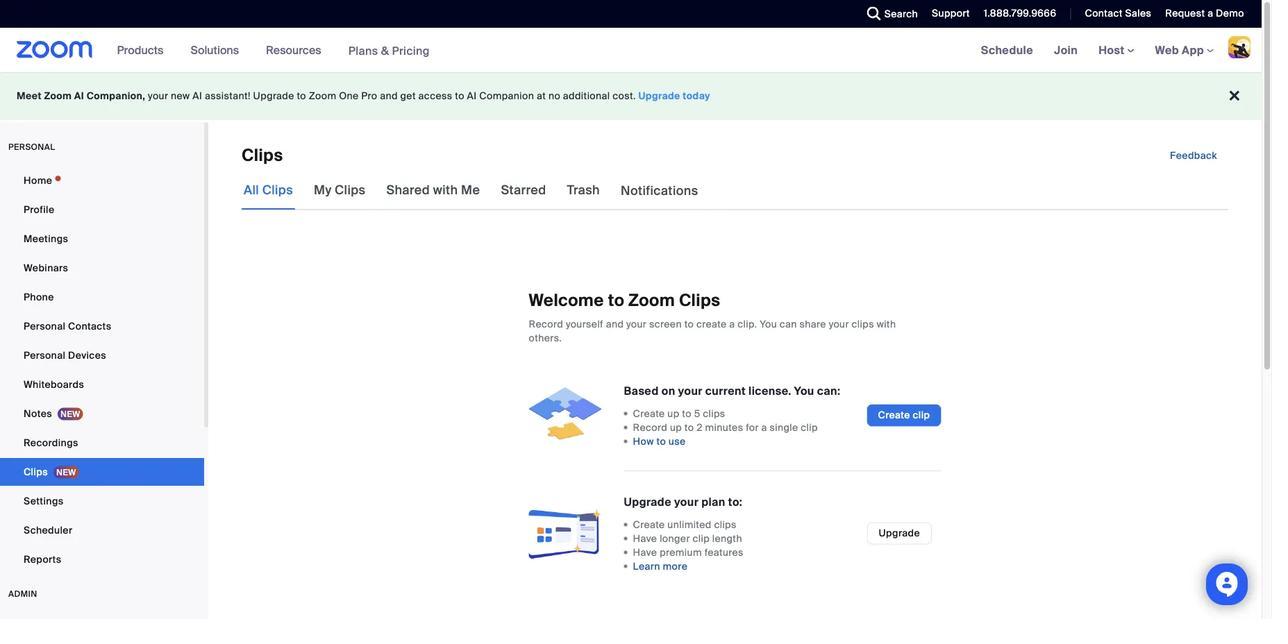 Task type: vqa. For each thing, say whether or not it's contained in the screenshot.
Next image
no



Task type: locate. For each thing, give the bounding box(es) containing it.
use
[[669, 435, 686, 448]]

clips right 5
[[703, 407, 725, 420]]

2 horizontal spatial clip
[[913, 409, 930, 422]]

0 vertical spatial a
[[1208, 7, 1213, 20]]

your
[[148, 90, 168, 102], [626, 318, 647, 331], [829, 318, 849, 331], [678, 384, 703, 398], [674, 495, 699, 509]]

up down "on"
[[668, 407, 680, 420]]

1 vertical spatial record
[[633, 421, 667, 434]]

personal devices
[[24, 349, 106, 362]]

1 vertical spatial with
[[877, 318, 896, 331]]

pricing
[[392, 43, 430, 58]]

0 vertical spatial with
[[433, 182, 458, 198]]

up for record
[[670, 421, 682, 434]]

settings link
[[0, 487, 204, 515]]

clips right share
[[852, 318, 874, 331]]

learn more button
[[633, 560, 688, 574]]

clips inside tab
[[262, 182, 293, 198]]

web app button
[[1155, 43, 1214, 57]]

clip.
[[738, 318, 757, 331]]

2 have from the top
[[633, 546, 657, 559]]

your left new
[[148, 90, 168, 102]]

1 vertical spatial have
[[633, 546, 657, 559]]

2 horizontal spatial a
[[1208, 7, 1213, 20]]

zoom left the one
[[309, 90, 336, 102]]

my
[[314, 182, 332, 198]]

0 vertical spatial you
[[760, 318, 777, 331]]

1 horizontal spatial with
[[877, 318, 896, 331]]

more
[[663, 560, 688, 573]]

a inside welcome to zoom clips record yourself and your screen to create a clip. you can share your clips with others.
[[729, 318, 735, 331]]

banner containing products
[[0, 28, 1262, 73]]

1.888.799.9666 button
[[973, 0, 1060, 28], [984, 7, 1057, 20]]

contacts
[[68, 320, 111, 333]]

minutes
[[705, 421, 743, 434]]

2 horizontal spatial ai
[[467, 90, 477, 102]]

1 horizontal spatial a
[[761, 421, 767, 434]]

1 vertical spatial you
[[794, 384, 814, 398]]

personal devices link
[[0, 342, 204, 369]]

reports link
[[0, 546, 204, 574]]

personal down phone at the top of page
[[24, 320, 66, 333]]

webinars
[[24, 261, 68, 274]]

my clips tab
[[312, 171, 368, 210]]

clip
[[913, 409, 930, 422], [801, 421, 818, 434], [693, 532, 710, 545]]

create for based on your current license. you can:
[[633, 407, 665, 420]]

plans & pricing link
[[348, 43, 430, 58], [348, 43, 430, 58]]

trash tab
[[565, 171, 602, 210]]

additional
[[563, 90, 610, 102]]

1 ai from the left
[[74, 90, 84, 102]]

to left use
[[657, 435, 666, 448]]

access
[[418, 90, 452, 102]]

single
[[770, 421, 798, 434]]

clips inside tab
[[335, 182, 366, 198]]

personal contacts
[[24, 320, 111, 333]]

record up how
[[633, 421, 667, 434]]

you
[[760, 318, 777, 331], [794, 384, 814, 398]]

1 vertical spatial and
[[606, 318, 624, 331]]

0 vertical spatial record
[[529, 318, 563, 331]]

clips up create at bottom
[[679, 290, 720, 312]]

1 personal from the top
[[24, 320, 66, 333]]

join link
[[1044, 28, 1088, 72]]

0 vertical spatial up
[[668, 407, 680, 420]]

web
[[1155, 43, 1179, 57]]

premium
[[660, 546, 702, 559]]

1 horizontal spatial and
[[606, 318, 624, 331]]

schedule
[[981, 43, 1033, 57]]

1 vertical spatial personal
[[24, 349, 66, 362]]

starred
[[501, 182, 546, 198]]

recordings link
[[0, 429, 204, 457]]

up
[[668, 407, 680, 420], [670, 421, 682, 434]]

2 personal from the top
[[24, 349, 66, 362]]

personal menu menu
[[0, 167, 204, 575]]

how to use button
[[633, 435, 686, 449]]

0 vertical spatial clips
[[852, 318, 874, 331]]

profile
[[24, 203, 54, 216]]

1 horizontal spatial clip
[[801, 421, 818, 434]]

clips inside welcome to zoom clips record yourself and your screen to create a clip. you can share your clips with others.
[[679, 290, 720, 312]]

my clips
[[314, 182, 366, 198]]

5
[[694, 407, 700, 420]]

a left demo
[[1208, 7, 1213, 20]]

record
[[529, 318, 563, 331], [633, 421, 667, 434]]

1 have from the top
[[633, 532, 657, 545]]

ai right new
[[193, 90, 202, 102]]

shared with me tab
[[384, 171, 482, 210]]

you left can:
[[794, 384, 814, 398]]

1 vertical spatial a
[[729, 318, 735, 331]]

1 horizontal spatial ai
[[193, 90, 202, 102]]

a left clip.
[[729, 318, 735, 331]]

2 horizontal spatial zoom
[[629, 290, 675, 312]]

and inside welcome to zoom clips record yourself and your screen to create a clip. you can share your clips with others.
[[606, 318, 624, 331]]

home link
[[0, 167, 204, 194]]

2 vertical spatial a
[[761, 421, 767, 434]]

plans
[[348, 43, 378, 58]]

clips right all
[[262, 182, 293, 198]]

ai left companion,
[[74, 90, 84, 102]]

you left "can"
[[760, 318, 777, 331]]

request a demo
[[1165, 7, 1244, 20]]

0 horizontal spatial zoom
[[44, 90, 72, 102]]

create
[[633, 407, 665, 420], [878, 409, 910, 422], [633, 519, 665, 531]]

with
[[433, 182, 458, 198], [877, 318, 896, 331]]

contact sales
[[1085, 7, 1152, 20]]

schedule link
[[971, 28, 1044, 72]]

and left "get"
[[380, 90, 398, 102]]

resources
[[266, 43, 321, 57]]

clips up length
[[714, 519, 737, 531]]

clips right my
[[335, 182, 366, 198]]

zoom up screen
[[629, 290, 675, 312]]

ai left companion
[[467, 90, 477, 102]]

0 horizontal spatial and
[[380, 90, 398, 102]]

0 vertical spatial have
[[633, 532, 657, 545]]

meetings
[[24, 232, 68, 245]]

1 vertical spatial up
[[670, 421, 682, 434]]

0 vertical spatial personal
[[24, 320, 66, 333]]

upgrade your plan to:
[[624, 495, 743, 509]]

clips inside personal menu menu
[[24, 466, 48, 478]]

support
[[932, 7, 970, 20]]

whiteboards
[[24, 378, 84, 391]]

your up create unlimited clips
[[674, 495, 699, 509]]

0 horizontal spatial you
[[760, 318, 777, 331]]

all clips tab
[[242, 171, 295, 210]]

banner
[[0, 28, 1262, 73]]

0 horizontal spatial record
[[529, 318, 563, 331]]

have premium features
[[633, 546, 744, 559]]

your left screen
[[626, 318, 647, 331]]

1 horizontal spatial record
[[633, 421, 667, 434]]

clips inside welcome to zoom clips record yourself and your screen to create a clip. you can share your clips with others.
[[852, 318, 874, 331]]

meet zoom ai companion, footer
[[0, 72, 1262, 120]]

zoom inside welcome to zoom clips record yourself and your screen to create a clip. you can share your clips with others.
[[629, 290, 675, 312]]

0 horizontal spatial a
[[729, 318, 735, 331]]

upgrade button
[[867, 523, 932, 545]]

how
[[633, 435, 654, 448]]

upgrade
[[253, 90, 294, 102], [639, 90, 680, 102], [624, 495, 671, 509], [879, 527, 920, 540]]

license.
[[749, 384, 791, 398]]

personal up whiteboards
[[24, 349, 66, 362]]

ai
[[74, 90, 84, 102], [193, 90, 202, 102], [467, 90, 477, 102]]

create
[[696, 318, 727, 331]]

and
[[380, 90, 398, 102], [606, 318, 624, 331]]

to right welcome
[[608, 290, 624, 312]]

meetings link
[[0, 225, 204, 253]]

a
[[1208, 7, 1213, 20], [729, 318, 735, 331], [761, 421, 767, 434]]

search
[[885, 7, 918, 20]]

create unlimited clips
[[633, 519, 737, 531]]

record inside welcome to zoom clips record yourself and your screen to create a clip. you can share your clips with others.
[[529, 318, 563, 331]]

1 vertical spatial clips
[[703, 407, 725, 420]]

2 vertical spatial clips
[[714, 519, 737, 531]]

app
[[1182, 43, 1204, 57]]

shared
[[386, 182, 430, 198]]

whiteboards link
[[0, 371, 204, 399]]

contact sales link
[[1075, 0, 1155, 28], [1085, 7, 1152, 20]]

up up use
[[670, 421, 682, 434]]

on
[[662, 384, 675, 398]]

and right yourself
[[606, 318, 624, 331]]

clips
[[242, 145, 283, 166], [262, 182, 293, 198], [335, 182, 366, 198], [679, 290, 720, 312], [24, 466, 48, 478]]

at
[[537, 90, 546, 102]]

0 horizontal spatial ai
[[74, 90, 84, 102]]

0 horizontal spatial clip
[[693, 532, 710, 545]]

solutions button
[[191, 28, 245, 72]]

can:
[[817, 384, 841, 398]]

personal for personal contacts
[[24, 320, 66, 333]]

zoom right meet
[[44, 90, 72, 102]]

0 horizontal spatial with
[[433, 182, 458, 198]]

me
[[461, 182, 480, 198]]

clips up settings
[[24, 466, 48, 478]]

0 vertical spatial and
[[380, 90, 398, 102]]

have for have premium features
[[633, 546, 657, 559]]

record up others.
[[529, 318, 563, 331]]

have
[[633, 532, 657, 545], [633, 546, 657, 559]]

a right "for"
[[761, 421, 767, 434]]

devices
[[68, 349, 106, 362]]

length
[[712, 532, 742, 545]]

for
[[746, 421, 759, 434]]



Task type: describe. For each thing, give the bounding box(es) containing it.
plan
[[702, 495, 726, 509]]

product information navigation
[[107, 28, 440, 73]]

to left 5
[[682, 407, 692, 420]]

2 ai from the left
[[193, 90, 202, 102]]

1 horizontal spatial you
[[794, 384, 814, 398]]

up for create
[[668, 407, 680, 420]]

to:
[[728, 495, 743, 509]]

clips up the all clips
[[242, 145, 283, 166]]

profile link
[[0, 196, 204, 224]]

personal contacts link
[[0, 312, 204, 340]]

today
[[683, 90, 710, 102]]

how to use
[[633, 435, 686, 448]]

clips link
[[0, 458, 204, 486]]

notifications
[[621, 183, 698, 199]]

feedback button
[[1159, 144, 1228, 167]]

scheduler link
[[0, 517, 204, 544]]

products button
[[117, 28, 170, 72]]

screen
[[649, 318, 682, 331]]

with inside welcome to zoom clips record yourself and your screen to create a clip. you can share your clips with others.
[[877, 318, 896, 331]]

you inside welcome to zoom clips record yourself and your screen to create a clip. you can share your clips with others.
[[760, 318, 777, 331]]

share
[[800, 318, 826, 331]]

create inside button
[[878, 409, 910, 422]]

2
[[697, 421, 703, 434]]

web app
[[1155, 43, 1204, 57]]

your inside meet zoom ai companion, footer
[[148, 90, 168, 102]]

your right "on"
[[678, 384, 703, 398]]

request
[[1165, 7, 1205, 20]]

settings
[[24, 495, 64, 508]]

recordings
[[24, 436, 78, 449]]

get
[[400, 90, 416, 102]]

join
[[1054, 43, 1078, 57]]

solutions
[[191, 43, 239, 57]]

personal
[[8, 142, 55, 152]]

phone
[[24, 291, 54, 303]]

1 horizontal spatial zoom
[[309, 90, 336, 102]]

yourself
[[566, 318, 603, 331]]

longer
[[660, 532, 690, 545]]

welcome
[[529, 290, 604, 312]]

notes
[[24, 407, 52, 420]]

create for upgrade your plan to:
[[633, 519, 665, 531]]

personal for personal devices
[[24, 349, 66, 362]]

clip inside button
[[913, 409, 930, 422]]

3 ai from the left
[[467, 90, 477, 102]]

webinars link
[[0, 254, 204, 282]]

have longer clip length
[[633, 532, 742, 545]]

to right access in the top of the page
[[455, 90, 464, 102]]

to inside button
[[657, 435, 666, 448]]

assistant!
[[205, 90, 251, 102]]

companion,
[[87, 90, 145, 102]]

host
[[1099, 43, 1127, 57]]

based
[[624, 384, 659, 398]]

demo
[[1216, 7, 1244, 20]]

learn
[[633, 560, 660, 573]]

pro
[[361, 90, 377, 102]]

to left create at bottom
[[684, 318, 694, 331]]

new
[[171, 90, 190, 102]]

host button
[[1099, 43, 1134, 57]]

upgrade inside button
[[879, 527, 920, 540]]

tabs of clips tab list
[[242, 171, 700, 211]]

with inside tab
[[433, 182, 458, 198]]

to down resources dropdown button in the left top of the page
[[297, 90, 306, 102]]

others.
[[529, 332, 562, 345]]

admin
[[8, 589, 37, 600]]

resources button
[[266, 28, 328, 72]]

1.888.799.9666 button up schedule
[[973, 0, 1060, 28]]

1.888.799.9666 button up schedule link
[[984, 7, 1057, 20]]

and inside meet zoom ai companion, footer
[[380, 90, 398, 102]]

feedback
[[1170, 149, 1217, 162]]

meet zoom ai companion, your new ai assistant! upgrade to zoom one pro and get access to ai companion at no additional cost. upgrade today
[[17, 90, 710, 102]]

create clip button
[[867, 405, 941, 427]]

to left 2
[[685, 421, 694, 434]]

companion
[[479, 90, 534, 102]]

profile picture image
[[1228, 36, 1251, 58]]

sales
[[1125, 7, 1152, 20]]

have for have longer clip length
[[633, 532, 657, 545]]

reports
[[24, 553, 61, 566]]

based on your current license. you can:
[[624, 384, 841, 398]]

your right share
[[829, 318, 849, 331]]

record up to 2 minutes for a single clip
[[633, 421, 818, 434]]

no
[[549, 90, 560, 102]]

create up to 5 clips
[[633, 407, 725, 420]]

phone link
[[0, 283, 204, 311]]

can
[[780, 318, 797, 331]]

search button
[[857, 0, 922, 28]]

welcome to zoom clips record yourself and your screen to create a clip. you can share your clips with others.
[[529, 290, 896, 345]]

starred tab
[[499, 171, 548, 210]]

scheduler
[[24, 524, 73, 537]]

1.888.799.9666
[[984, 7, 1057, 20]]

zoom logo image
[[17, 41, 93, 58]]

all
[[244, 182, 259, 198]]

shared with me
[[386, 182, 480, 198]]

unlimited
[[668, 519, 712, 531]]

learn more
[[633, 560, 688, 573]]

home
[[24, 174, 52, 187]]

meetings navigation
[[971, 28, 1262, 73]]

upgrade today link
[[639, 90, 710, 102]]



